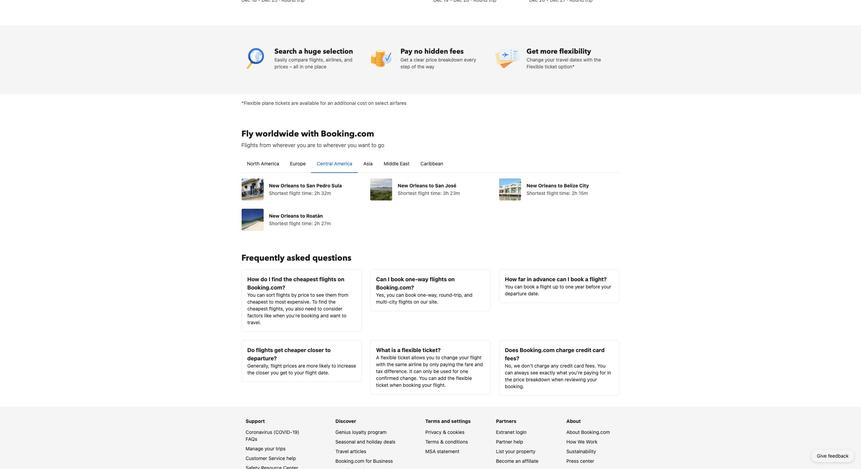 Task type: locate. For each thing, give the bounding box(es) containing it.
1 vertical spatial paying
[[584, 370, 599, 375]]

1 horizontal spatial how
[[505, 276, 517, 282]]

new orleans to san pedro sula image
[[242, 178, 264, 200]]

partner help
[[496, 439, 524, 445]]

to down ticket?
[[436, 354, 440, 360]]

0 horizontal spatial wherever
[[273, 142, 296, 148]]

0 vertical spatial price
[[426, 57, 437, 62]]

your left travel
[[545, 57, 555, 62]]

about
[[567, 418, 581, 424], [567, 429, 580, 435]]

can left sort on the bottom left of the page
[[257, 292, 265, 298]]

shortest right 'new orleans to san josé' image
[[398, 190, 417, 196]]

do flights get cheaper closer to departure? generally, flight prices are more likely to increase the closer you get to your flight date.
[[248, 347, 356, 375]]

more inside get more flexibility change your travel dates with the flexible ticket option*
[[541, 47, 558, 56]]

your
[[545, 57, 555, 62], [602, 284, 612, 289], [459, 354, 469, 360], [295, 370, 304, 375], [588, 377, 597, 382], [422, 382, 432, 388], [265, 446, 275, 452], [506, 448, 515, 454]]

flights, inside search a huge selection easily compare flights, airlines, and prices – all in one place
[[310, 57, 325, 62]]

privacy
[[426, 429, 442, 435]]

1 vertical spatial help
[[287, 455, 296, 461]]

1 vertical spatial get
[[401, 57, 409, 62]]

about for about
[[567, 418, 581, 424]]

breakdown down fees
[[439, 57, 463, 62]]

san
[[306, 182, 315, 188], [435, 182, 444, 188]]

tab list
[[242, 155, 620, 173]]

travel articles
[[336, 448, 367, 454]]

1 vertical spatial closer
[[256, 370, 270, 375]]

1 vertical spatial breakdown
[[526, 377, 551, 382]]

0 horizontal spatial how
[[248, 276, 259, 282]]

multi-
[[376, 299, 390, 305]]

1 vertical spatial &
[[441, 439, 444, 445]]

list your property link
[[496, 448, 536, 454]]

cookies
[[448, 429, 465, 435]]

1 horizontal spatial find
[[319, 299, 327, 305]]

1 horizontal spatial from
[[338, 292, 349, 298]]

frequently asked questions
[[242, 252, 352, 264]]

you up departure
[[505, 284, 514, 289]]

san inside new orleans to san josé shortest flight time: 3h 23m
[[435, 182, 444, 188]]

you're
[[286, 313, 300, 318]]

2 vertical spatial price
[[514, 377, 525, 382]]

1 vertical spatial by
[[423, 361, 429, 367]]

one
[[305, 63, 313, 69], [566, 284, 574, 289], [460, 368, 469, 374]]

breakdown down "exactly" at the right bottom of the page
[[526, 377, 551, 382]]

sula
[[332, 182, 342, 188]]

0 vertical spatial in
[[300, 63, 304, 69]]

0 horizontal spatial america
[[261, 160, 279, 166]]

america inside button
[[261, 160, 279, 166]]

1 about from the top
[[567, 418, 581, 424]]

1 horizontal spatial booking
[[403, 382, 421, 388]]

1 booking.com? from the left
[[248, 284, 285, 291]]

pedro
[[317, 182, 331, 188]]

new inside 'new orleans to belize city shortest flight time: 2h 15m'
[[527, 182, 537, 188]]

do
[[248, 347, 255, 353]]

a up the before
[[586, 276, 589, 282]]

time: left 32m
[[302, 190, 313, 196]]

you up you're
[[286, 306, 294, 311]]

way inside can i book one-way flights on booking.com? yes, you can book one-way, round-trip, and multi-city flights on our site.
[[418, 276, 429, 282]]

1 vertical spatial in
[[527, 276, 532, 282]]

new orleans to san pedro sula shortest flight time: 2h 32m
[[269, 182, 342, 196]]

new inside new orleans to san josé shortest flight time: 3h 23m
[[398, 182, 409, 188]]

1 vertical spatial terms
[[426, 439, 439, 445]]

1 horizontal spatial help
[[514, 439, 524, 445]]

can up up
[[557, 276, 567, 282]]

how inside how do i find the cheapest flights on booking.com? you can sort flights by price to see them from cheapest to most expensive. to find the cheapest flights, you also need to consider factors like when you're booking and want to travel.
[[248, 276, 259, 282]]

1 i from the left
[[269, 276, 270, 282]]

change
[[442, 354, 458, 360]]

booking.com? up city
[[376, 284, 414, 291]]

for right available
[[320, 100, 327, 106]]

work
[[586, 439, 598, 445]]

reviewing
[[565, 377, 586, 382]]

middle
[[384, 160, 399, 166]]

to left belize
[[558, 182, 563, 188]]

1 vertical spatial booking
[[403, 382, 421, 388]]

1 vertical spatial credit
[[560, 363, 573, 369]]

0 vertical spatial terms
[[426, 418, 440, 424]]

from right them
[[338, 292, 349, 298]]

trips
[[276, 446, 286, 452]]

one-
[[406, 276, 418, 282], [418, 292, 428, 298]]

book right can
[[391, 276, 404, 282]]

flights up "departure?"
[[256, 347, 273, 353]]

america for central america
[[334, 160, 353, 166]]

0 vertical spatial &
[[443, 429, 447, 435]]

closer
[[308, 347, 324, 353], [256, 370, 270, 375]]

2 about from the top
[[567, 429, 580, 435]]

no,
[[505, 363, 513, 369]]

you down "departure?"
[[271, 370, 279, 375]]

1 horizontal spatial in
[[527, 276, 532, 282]]

booking inside how do i find the cheapest flights on booking.com? you can sort flights by price to see them from cheapest to most expensive. to find the cheapest flights, you also need to consider factors like when you're booking and want to travel.
[[301, 313, 319, 318]]

new for new orleans to roatán shortest flight time: 2h 27m
[[269, 213, 280, 219]]

articles
[[350, 448, 367, 454]]

find right to
[[319, 299, 327, 305]]

1 horizontal spatial credit
[[576, 347, 592, 353]]

1 horizontal spatial charge
[[556, 347, 575, 353]]

1 horizontal spatial date.
[[528, 291, 540, 296]]

for
[[320, 100, 327, 106], [453, 368, 459, 374], [600, 370, 606, 375], [366, 458, 372, 464]]

2 vertical spatial are
[[298, 363, 305, 369]]

your down "cheaper"
[[295, 370, 304, 375]]

san inside new orleans to san pedro sula shortest flight time: 2h 32m
[[306, 182, 315, 188]]

credit up what
[[560, 363, 573, 369]]

terms for terms & conditions
[[426, 439, 439, 445]]

sustainability
[[567, 448, 597, 454]]

2 horizontal spatial with
[[584, 57, 593, 62]]

& for terms
[[441, 439, 444, 445]]

1 horizontal spatial booking.com?
[[376, 284, 414, 291]]

1 vertical spatial are
[[308, 142, 316, 148]]

1 vertical spatial one
[[566, 284, 574, 289]]

terms down privacy
[[426, 439, 439, 445]]

new orleans to roatán image
[[242, 209, 264, 231]]

2 i from the left
[[388, 276, 390, 282]]

terms & conditions link
[[426, 439, 468, 445]]

0 vertical spatial prices
[[275, 63, 288, 69]]

orleans down caribbean 'button'
[[410, 182, 428, 188]]

exactly
[[540, 370, 556, 375]]

central america
[[317, 160, 353, 166]]

when right like
[[273, 313, 285, 318]]

new inside new orleans to san pedro sula shortest flight time: 2h 32m
[[269, 182, 280, 188]]

want down the consider
[[330, 313, 341, 318]]

one- up our
[[418, 292, 428, 298]]

the up booking.
[[505, 377, 512, 382]]

1 vertical spatial cheapest
[[248, 299, 268, 305]]

how left far
[[505, 276, 517, 282]]

0 horizontal spatial when
[[273, 313, 285, 318]]

charge up "exactly" at the right bottom of the page
[[535, 363, 550, 369]]

0 vertical spatial by
[[292, 292, 297, 298]]

flights,
[[310, 57, 325, 62], [269, 306, 284, 311]]

america inside button
[[334, 160, 353, 166]]

san left the pedro at the top left of page
[[306, 182, 315, 188]]

32m
[[321, 190, 331, 196]]

1 horizontal spatial one
[[460, 368, 469, 374]]

0 vertical spatial get
[[275, 347, 283, 353]]

you left sort on the bottom left of the page
[[248, 292, 256, 298]]

2 vertical spatial with
[[376, 361, 386, 367]]

0 vertical spatial from
[[260, 142, 271, 148]]

i inside can i book one-way flights on booking.com? yes, you can book one-way, round-trip, and multi-city flights on our site.
[[388, 276, 390, 282]]

1 vertical spatial flights,
[[269, 306, 284, 311]]

terms & conditions
[[426, 439, 468, 445]]

a right is
[[398, 347, 401, 353]]

2 horizontal spatial when
[[552, 377, 564, 382]]

and right fare
[[475, 361, 483, 367]]

1 vertical spatial one-
[[418, 292, 428, 298]]

0 horizontal spatial one
[[305, 63, 313, 69]]

an
[[328, 100, 333, 106], [516, 458, 521, 464]]

you right fees.
[[598, 363, 606, 369]]

shortest
[[269, 190, 288, 196], [398, 190, 417, 196], [527, 190, 546, 196], [269, 220, 288, 226]]

prices for get
[[283, 363, 297, 369]]

see up to
[[316, 292, 324, 298]]

cost
[[358, 100, 367, 106]]

the inside get more flexibility change your travel dates with the flexible ticket option*
[[594, 57, 602, 62]]

booking.com down additional
[[321, 128, 374, 139]]

1 horizontal spatial america
[[334, 160, 353, 166]]

round-
[[439, 292, 454, 298]]

orleans for new orleans to roatán shortest flight time: 2h 27m
[[281, 213, 299, 219]]

new for new orleans to belize city shortest flight time: 2h 15m
[[527, 182, 537, 188]]

orleans inside new orleans to san josé shortest flight time: 3h 23m
[[410, 182, 428, 188]]

0 horizontal spatial breakdown
[[439, 57, 463, 62]]

0 vertical spatial ticket
[[545, 63, 557, 69]]

breakdown
[[439, 57, 463, 62], [526, 377, 551, 382]]

way down hidden on the top of page
[[426, 63, 435, 69]]

1 horizontal spatial i
[[388, 276, 390, 282]]

fees?
[[505, 355, 520, 361]]

asia
[[364, 160, 373, 166]]

for right the you're
[[600, 370, 606, 375]]

1 vertical spatial prices
[[283, 363, 297, 369]]

how inside how far in advance can i book a flight? you can book a flight up to one year before your departure date.
[[505, 276, 517, 282]]

belize
[[564, 182, 579, 188]]

the
[[594, 57, 602, 62], [418, 63, 425, 69], [284, 276, 292, 282], [329, 299, 336, 305], [387, 361, 394, 367], [457, 361, 464, 367], [248, 370, 255, 375], [448, 375, 455, 381], [505, 377, 512, 382]]

2 booking.com? from the left
[[376, 284, 414, 291]]

flight inside new orleans to san josé shortest flight time: 3h 23m
[[418, 190, 430, 196]]

0 vertical spatial one
[[305, 63, 313, 69]]

conditions
[[445, 439, 468, 445]]

2h down roatán
[[314, 220, 320, 226]]

1 horizontal spatial wherever
[[323, 142, 346, 148]]

expensive.
[[287, 299, 311, 305]]

help right 'service'
[[287, 455, 296, 461]]

orleans inside 'new orleans to belize city shortest flight time: 2h 15m'
[[539, 182, 557, 188]]

america right central
[[334, 160, 353, 166]]

0 vertical spatial want
[[358, 142, 370, 148]]

allows
[[412, 354, 425, 360]]

a down advance
[[537, 284, 539, 289]]

one down fare
[[460, 368, 469, 374]]

your inside get more flexibility change your travel dates with the flexible ticket option*
[[545, 57, 555, 62]]

america for north america
[[261, 160, 279, 166]]

2 vertical spatial in
[[608, 370, 612, 375]]

1 vertical spatial see
[[531, 370, 539, 375]]

cheapest
[[294, 276, 318, 282], [248, 299, 268, 305], [248, 306, 268, 311]]

any
[[551, 363, 559, 369]]

prices down "cheaper"
[[283, 363, 297, 369]]

one left year
[[566, 284, 574, 289]]

booking.com? up sort on the bottom left of the page
[[248, 284, 285, 291]]

same
[[395, 361, 407, 367]]

booking down need
[[301, 313, 319, 318]]

1 vertical spatial from
[[338, 292, 349, 298]]

san for time:
[[306, 182, 315, 188]]

0 horizontal spatial i
[[269, 276, 270, 282]]

0 vertical spatial breakdown
[[439, 57, 463, 62]]

2 terms from the top
[[426, 439, 439, 445]]

2h
[[314, 190, 320, 196], [572, 190, 578, 196], [314, 220, 320, 226]]

0 horizontal spatial from
[[260, 142, 271, 148]]

1 horizontal spatial breakdown
[[526, 377, 551, 382]]

flexible down is
[[381, 354, 397, 360]]

0 horizontal spatial see
[[316, 292, 324, 298]]

0 vertical spatial about
[[567, 418, 581, 424]]

clear
[[414, 57, 425, 62]]

3h
[[443, 190, 449, 196]]

most
[[275, 299, 286, 305]]

help
[[514, 439, 524, 445], [287, 455, 296, 461]]

0 vertical spatial card
[[593, 347, 605, 353]]

2 horizontal spatial one
[[566, 284, 574, 289]]

1 horizontal spatial price
[[426, 57, 437, 62]]

genius loyalty program
[[336, 429, 387, 435]]

ticket down travel
[[545, 63, 557, 69]]

worldwide
[[256, 128, 299, 139]]

and inside how do i find the cheapest flights on booking.com? you can sort flights by price to see them from cheapest to most expensive. to find the cheapest flights, you also need to consider factors like when you're booking and want to travel.
[[321, 313, 329, 318]]

flexible down fare
[[456, 375, 472, 381]]

card up the you're
[[575, 363, 584, 369]]

available
[[300, 100, 319, 106]]

0 vertical spatial flexible
[[402, 347, 422, 353]]

1 horizontal spatial ticket
[[398, 354, 410, 360]]

date. inside do flights get cheaper closer to departure? generally, flight prices are more likely to increase the closer you get to your flight date.
[[318, 370, 330, 375]]

1 san from the left
[[306, 182, 315, 188]]

way inside pay no hidden fees get a clear price breakdown every step of the way
[[426, 63, 435, 69]]

credit up fees.
[[576, 347, 592, 353]]

1 horizontal spatial san
[[435, 182, 444, 188]]

booking.com?
[[248, 284, 285, 291], [376, 284, 414, 291]]

go
[[378, 142, 385, 148]]

1 vertical spatial about
[[567, 429, 580, 435]]

want inside fly worldwide with booking.com flights from wherever you are to wherever you want to go
[[358, 142, 370, 148]]

wherever down the worldwide on the left top
[[273, 142, 296, 148]]

new orleans to san josé image
[[371, 178, 393, 200]]

2 vertical spatial flexible
[[456, 375, 472, 381]]

1 horizontal spatial flexible
[[402, 347, 422, 353]]

how left we
[[567, 439, 577, 445]]

compare
[[289, 57, 308, 62]]

about for about booking.com
[[567, 429, 580, 435]]

flexible
[[402, 347, 422, 353], [381, 354, 397, 360], [456, 375, 472, 381]]

credit
[[576, 347, 592, 353], [560, 363, 573, 369]]

orleans for new orleans to san josé shortest flight time: 3h 23m
[[410, 182, 428, 188]]

0 horizontal spatial by
[[292, 292, 297, 298]]

1 vertical spatial charge
[[535, 363, 550, 369]]

does booking.com charge credit card fees? no, we don't charge any credit card fees. you can always see exactly what you're paying for in the price breakdown when reviewing your booking.
[[505, 347, 612, 389]]

when down confirmed
[[390, 382, 402, 388]]

1 america from the left
[[261, 160, 279, 166]]

to inside what is a flexible ticket? a flexible ticket allows you to change your flight with the same airline by only paying the fare and tax difference. it can only be used for one confirmed change. you can add the flexible ticket when booking your flight.
[[436, 354, 440, 360]]

you inside what is a flexible ticket? a flexible ticket allows you to change your flight with the same airline by only paying the fare and tax difference. it can only be used for one confirmed change. you can add the flexible ticket when booking your flight.
[[427, 354, 435, 360]]

to inside new orleans to san pedro sula shortest flight time: 2h 32m
[[300, 182, 305, 188]]

2 horizontal spatial price
[[514, 377, 525, 382]]

flight left '27m'
[[289, 220, 301, 226]]

also
[[295, 306, 304, 311]]

3 i from the left
[[568, 276, 570, 282]]

see inside how do i find the cheapest flights on booking.com? you can sort flights by price to see them from cheapest to most expensive. to find the cheapest flights, you also need to consider factors like when you're booking and want to travel.
[[316, 292, 324, 298]]

can i book one-way flights on booking.com? yes, you can book one-way, round-trip, and multi-city flights on our site.
[[376, 276, 473, 305]]

and down the selection
[[344, 57, 353, 62]]

in inside how far in advance can i book a flight? you can book a flight up to one year before your departure date.
[[527, 276, 532, 282]]

wherever
[[273, 142, 296, 148], [323, 142, 346, 148]]

price down hidden on the top of page
[[426, 57, 437, 62]]

0 vertical spatial date.
[[528, 291, 540, 296]]

0 horizontal spatial in
[[300, 63, 304, 69]]

in right the you're
[[608, 370, 612, 375]]

1 vertical spatial way
[[418, 276, 429, 282]]

1 vertical spatial price
[[298, 292, 309, 298]]

our
[[421, 299, 428, 305]]

by
[[292, 292, 297, 298], [423, 361, 429, 367]]

new for new orleans to san josé shortest flight time: 3h 23m
[[398, 182, 409, 188]]

0 horizontal spatial more
[[307, 363, 318, 369]]

shortest inside new orleans to roatán shortest flight time: 2h 27m
[[269, 220, 288, 226]]

partner
[[496, 439, 513, 445]]

airfares
[[390, 100, 407, 106]]

1 wherever from the left
[[273, 142, 296, 148]]

the inside pay no hidden fees get a clear price breakdown every step of the way
[[418, 63, 425, 69]]

your up customer service help link
[[265, 446, 275, 452]]

in inside search a huge selection easily compare flights, airlines, and prices – all in one place
[[300, 63, 304, 69]]

with inside get more flexibility change your travel dates with the flexible ticket option*
[[584, 57, 593, 62]]

1 vertical spatial card
[[575, 363, 584, 369]]

orleans inside new orleans to san pedro sula shortest flight time: 2h 32m
[[281, 182, 299, 188]]

on inside how do i find the cheapest flights on booking.com? you can sort flights by price to see them from cheapest to most expensive. to find the cheapest flights, you also need to consider factors like when you're booking and want to travel.
[[338, 276, 345, 282]]

get up step
[[401, 57, 409, 62]]

flights
[[242, 142, 258, 148]]

0 vertical spatial flights,
[[310, 57, 325, 62]]

1 horizontal spatial by
[[423, 361, 429, 367]]

north
[[247, 160, 260, 166]]

all
[[294, 63, 299, 69]]

flight down "cheaper"
[[306, 370, 317, 375]]

for inside what is a flexible ticket? a flexible ticket allows you to change your flight with the same airline by only paying the fare and tax difference. it can only be used for one confirmed change. you can add the flexible ticket when booking your flight.
[[453, 368, 459, 374]]

2 san from the left
[[435, 182, 444, 188]]

1 terms from the top
[[426, 418, 440, 424]]

paying down fees.
[[584, 370, 599, 375]]

flight left 3h
[[418, 190, 430, 196]]

1 horizontal spatial closer
[[308, 347, 324, 353]]

booking.com for business
[[336, 458, 393, 464]]

you up city
[[387, 292, 395, 298]]

0 horizontal spatial want
[[330, 313, 341, 318]]

0 horizontal spatial card
[[575, 363, 584, 369]]

flight.
[[433, 382, 446, 388]]

find right do
[[272, 276, 282, 282]]

one inside how far in advance can i book a flight? you can book a flight up to one year before your departure date.
[[566, 284, 574, 289]]

shortest inside new orleans to san josé shortest flight time: 3h 23m
[[398, 190, 417, 196]]

to up to
[[311, 292, 315, 298]]

only left be
[[423, 368, 433, 374]]

0 horizontal spatial flights,
[[269, 306, 284, 311]]

2h inside new orleans to roatán shortest flight time: 2h 27m
[[314, 220, 320, 226]]

for left business
[[366, 458, 372, 464]]

i right advance
[[568, 276, 570, 282]]

how for how far in advance can i book a flight?
[[505, 276, 517, 282]]

more
[[541, 47, 558, 56], [307, 363, 318, 369]]

prices
[[275, 63, 288, 69], [283, 363, 297, 369]]

orleans for new orleans to belize city shortest flight time: 2h 15m
[[539, 182, 557, 188]]

time:
[[302, 190, 313, 196], [431, 190, 442, 196], [560, 190, 571, 196], [302, 220, 313, 226]]

time: down roatán
[[302, 220, 313, 226]]

0 vertical spatial charge
[[556, 347, 575, 353]]

card up fees.
[[593, 347, 605, 353]]

get inside get more flexibility change your travel dates with the flexible ticket option*
[[527, 47, 539, 56]]

with right "dates"
[[584, 57, 593, 62]]

list
[[496, 448, 504, 454]]

shortest right new orleans to roatán image
[[269, 220, 288, 226]]

paying
[[441, 361, 455, 367], [584, 370, 599, 375]]

date. down advance
[[528, 291, 540, 296]]

prices inside search a huge selection easily compare flights, airlines, and prices – all in one place
[[275, 63, 288, 69]]

about up we
[[567, 429, 580, 435]]

roatán
[[306, 213, 323, 219]]

plane
[[262, 100, 274, 106]]

trip,
[[454, 292, 463, 298]]

wherever up "central america"
[[323, 142, 346, 148]]

new inside new orleans to roatán shortest flight time: 2h 27m
[[269, 213, 280, 219]]

book
[[391, 276, 404, 282], [571, 276, 584, 282], [524, 284, 535, 289], [406, 292, 417, 298]]

fees
[[450, 47, 464, 56]]

new right new orleans to belize city "image"
[[527, 182, 537, 188]]

more inside do flights get cheaper closer to departure? generally, flight prices are more likely to increase the closer you get to your flight date.
[[307, 363, 318, 369]]

your left flight. on the bottom of page
[[422, 382, 432, 388]]

0 horizontal spatial get
[[401, 57, 409, 62]]

2 america from the left
[[334, 160, 353, 166]]

0 horizontal spatial flexible
[[381, 354, 397, 360]]

ticket down confirmed
[[376, 382, 389, 388]]

1 horizontal spatial get
[[527, 47, 539, 56]]

new right new orleans to roatán image
[[269, 213, 280, 219]]

shortest inside 'new orleans to belize city shortest flight time: 2h 15m'
[[527, 190, 546, 196]]

are up europe button
[[308, 142, 316, 148]]

flight up new orleans to roatán shortest flight time: 2h 27m
[[289, 190, 301, 196]]

you inside how do i find the cheapest flights on booking.com? you can sort flights by price to see them from cheapest to most expensive. to find the cheapest flights, you also need to consider factors like when you're booking and want to travel.
[[286, 306, 294, 311]]

on left our
[[414, 299, 419, 305]]

1 horizontal spatial see
[[531, 370, 539, 375]]

price down always
[[514, 377, 525, 382]]



Task type: describe. For each thing, give the bounding box(es) containing it.
the up the consider
[[329, 299, 336, 305]]

flight?
[[590, 276, 607, 282]]

tax
[[376, 368, 383, 374]]

travel articles link
[[336, 448, 367, 454]]

privacy & cookies
[[426, 429, 465, 435]]

the down used
[[448, 375, 455, 381]]

1 horizontal spatial card
[[593, 347, 605, 353]]

with inside what is a flexible ticket? a flexible ticket allows you to change your flight with the same airline by only paying the fare and tax difference. it can only be used for one confirmed change. you can add the flexible ticket when booking your flight.
[[376, 361, 386, 367]]

can inside does booking.com charge credit card fees? no, we don't charge any credit card fees. you can always see exactly what you're paying for in the price breakdown when reviewing your booking.
[[505, 370, 513, 375]]

and inside can i book one-way flights on booking.com? yes, you can book one-way, round-trip, and multi-city flights on our site.
[[465, 292, 473, 298]]

can inside how do i find the cheapest flights on booking.com? you can sort flights by price to see them from cheapest to most expensive. to find the cheapest flights, you also need to consider factors like when you're booking and want to travel.
[[257, 292, 265, 298]]

terms for terms and settings
[[426, 418, 440, 424]]

on right cost
[[368, 100, 374, 106]]

flight down "departure?"
[[271, 363, 282, 369]]

and down the "genius loyalty program" link
[[357, 439, 365, 445]]

2h inside new orleans to san pedro sula shortest flight time: 2h 32m
[[314, 190, 320, 196]]

search
[[275, 47, 297, 56]]

0 horizontal spatial help
[[287, 455, 296, 461]]

europe button
[[285, 155, 311, 173]]

you inside what is a flexible ticket? a flexible ticket allows you to change your flight with the same airline by only paying the fare and tax difference. it can only be used for one confirmed change. you can add the flexible ticket when booking your flight.
[[419, 375, 428, 381]]

a
[[376, 354, 380, 360]]

loyalty
[[352, 429, 367, 435]]

how we work link
[[567, 439, 598, 445]]

i inside how far in advance can i book a flight? you can book a flight up to one year before your departure date.
[[568, 276, 570, 282]]

to down the consider
[[342, 313, 347, 318]]

does
[[505, 347, 519, 353]]

booking inside what is a flexible ticket? a flexible ticket allows you to change your flight with the same airline by only paying the fare and tax difference. it can only be used for one confirmed change. you can add the flexible ticket when booking your flight.
[[403, 382, 421, 388]]

flight inside new orleans to san pedro sula shortest flight time: 2h 32m
[[289, 190, 301, 196]]

you up "central america"
[[348, 142, 357, 148]]

flights right city
[[399, 299, 413, 305]]

get more flexibility change your travel dates with the flexible ticket option*
[[527, 47, 602, 69]]

genius
[[336, 429, 351, 435]]

time: inside new orleans to roatán shortest flight time: 2h 27m
[[302, 220, 313, 226]]

new orleans to roatán shortest flight time: 2h 27m
[[269, 213, 331, 226]]

you inside how far in advance can i book a flight? you can book a flight up to one year before your departure date.
[[505, 284, 514, 289]]

0 horizontal spatial an
[[328, 100, 333, 106]]

to inside how far in advance can i book a flight? you can book a flight up to one year before your departure date.
[[560, 284, 564, 289]]

to inside new orleans to roatán shortest flight time: 2h 27m
[[300, 213, 305, 219]]

for inside does booking.com charge credit card fees? no, we don't charge any credit card fees. you can always see exactly what you're paying for in the price breakdown when reviewing your booking.
[[600, 370, 606, 375]]

how do i find the cheapest flights on booking.com? you can sort flights by price to see them from cheapest to most expensive. to find the cheapest flights, you also need to consider factors like when you're booking and want to travel.
[[248, 276, 349, 325]]

customer service help link
[[246, 455, 296, 461]]

tickets
[[275, 100, 290, 106]]

manage
[[246, 446, 263, 452]]

2 wherever from the left
[[323, 142, 346, 148]]

flexible
[[527, 63, 544, 69]]

when inside how do i find the cheapest flights on booking.com? you can sort flights by price to see them from cheapest to most expensive. to find the cheapest flights, you also need to consider factors like when you're booking and want to travel.
[[273, 313, 285, 318]]

to down "cheaper"
[[289, 370, 293, 375]]

0 horizontal spatial charge
[[535, 363, 550, 369]]

increase
[[338, 363, 356, 369]]

and up the privacy & cookies
[[442, 418, 450, 424]]

what is a flexible ticket? a flexible ticket allows you to change your flight with the same airline by only paying the fare and tax difference. it can only be used for one confirmed change. you can add the flexible ticket when booking your flight.
[[376, 347, 483, 388]]

2 vertical spatial ticket
[[376, 382, 389, 388]]

to up central
[[317, 142, 322, 148]]

customer
[[246, 455, 267, 461]]

on up round-
[[448, 276, 455, 282]]

press center
[[567, 458, 595, 464]]

msa statement link
[[426, 448, 460, 454]]

travel
[[336, 448, 349, 454]]

booking.com inside does booking.com charge credit card fees? no, we don't charge any credit card fees. you can always see exactly what you're paying for in the price breakdown when reviewing your booking.
[[520, 347, 555, 353]]

we
[[514, 363, 521, 369]]

caribbean button
[[415, 155, 449, 173]]

fees.
[[586, 363, 597, 369]]

time: inside new orleans to san josé shortest flight time: 3h 23m
[[431, 190, 442, 196]]

time: inside 'new orleans to belize city shortest flight time: 2h 15m'
[[560, 190, 571, 196]]

likely
[[319, 363, 331, 369]]

pay
[[401, 47, 413, 56]]

flights up way,
[[430, 276, 447, 282]]

0 vertical spatial cheapest
[[294, 276, 318, 282]]

0 vertical spatial one-
[[406, 276, 418, 282]]

your inside do flights get cheaper closer to departure? generally, flight prices are more likely to increase the closer you get to your flight date.
[[295, 370, 304, 375]]

up
[[553, 284, 559, 289]]

with inside fly worldwide with booking.com flights from wherever you are to wherever you want to go
[[301, 128, 319, 139]]

a inside pay no hidden fees get a clear price breakdown every step of the way
[[410, 57, 413, 62]]

cheaper
[[285, 347, 306, 353]]

ticket inside get more flexibility change your travel dates with the flexible ticket option*
[[545, 63, 557, 69]]

and inside search a huge selection easily compare flights, airlines, and prices – all in one place
[[344, 57, 353, 62]]

the left fare
[[457, 361, 464, 367]]

deals
[[384, 439, 396, 445]]

prices for huge
[[275, 63, 288, 69]]

flights up them
[[320, 276, 337, 282]]

like
[[264, 313, 272, 318]]

program
[[368, 429, 387, 435]]

middle east
[[384, 160, 410, 166]]

want inside how do i find the cheapest flights on booking.com? you can sort flights by price to see them from cheapest to most expensive. to find the cheapest flights, you also need to consider factors like when you're booking and want to travel.
[[330, 313, 341, 318]]

orleans for new orleans to san pedro sula shortest flight time: 2h 32m
[[281, 182, 299, 188]]

1 vertical spatial flexible
[[381, 354, 397, 360]]

to left go
[[372, 142, 377, 148]]

north america button
[[242, 155, 285, 173]]

confirmed
[[376, 375, 399, 381]]

josé
[[445, 182, 457, 188]]

option*
[[559, 63, 575, 69]]

0 vertical spatial credit
[[576, 347, 592, 353]]

the up difference.
[[387, 361, 394, 367]]

breakdown inside does booking.com charge credit card fees? no, we don't charge any credit card fees. you can always see exactly what you're paying for in the price breakdown when reviewing your booking.
[[526, 377, 551, 382]]

to inside new orleans to san josé shortest flight time: 3h 23m
[[429, 182, 434, 188]]

0 vertical spatial only
[[430, 361, 439, 367]]

generally,
[[248, 363, 270, 369]]

holiday
[[367, 439, 383, 445]]

to up likely
[[326, 347, 331, 353]]

0 horizontal spatial find
[[272, 276, 282, 282]]

2 vertical spatial cheapest
[[248, 306, 268, 311]]

manage your trips
[[246, 446, 286, 452]]

how for how do i find the cheapest flights on booking.com?
[[248, 276, 259, 282]]

you inside can i book one-way flights on booking.com? yes, you can book one-way, round-trip, and multi-city flights on our site.
[[387, 292, 395, 298]]

by inside how do i find the cheapest flights on booking.com? you can sort flights by price to see them from cheapest to most expensive. to find the cheapest flights, you also need to consider factors like when you're booking and want to travel.
[[292, 292, 297, 298]]

flights inside do flights get cheaper closer to departure? generally, flight prices are more likely to increase the closer you get to your flight date.
[[256, 347, 273, 353]]

by inside what is a flexible ticket? a flexible ticket allows you to change your flight with the same airline by only paying the fare and tax difference. it can only be used for one confirmed change. you can add the flexible ticket when booking your flight.
[[423, 361, 429, 367]]

fare
[[465, 361, 474, 367]]

to right need
[[318, 306, 322, 311]]

booking.com? inside can i book one-way flights on booking.com? yes, you can book one-way, round-trip, and multi-city flights on our site.
[[376, 284, 414, 291]]

how we work
[[567, 439, 598, 445]]

you inside does booking.com charge credit card fees? no, we don't charge any credit card fees. you can always see exactly what you're paying for in the price breakdown when reviewing your booking.
[[598, 363, 606, 369]]

customer service help
[[246, 455, 296, 461]]

msa statement
[[426, 448, 460, 454]]

are inside fly worldwide with booking.com flights from wherever you are to wherever you want to go
[[308, 142, 316, 148]]

travel
[[556, 57, 569, 62]]

0 horizontal spatial credit
[[560, 363, 573, 369]]

when inside what is a flexible ticket? a flexible ticket allows you to change your flight with the same airline by only paying the fare and tax difference. it can only be used for one confirmed change. you can add the flexible ticket when booking your flight.
[[390, 382, 402, 388]]

settings
[[452, 418, 471, 424]]

when inside does booking.com charge credit card fees? no, we don't charge any credit card fees. you can always see exactly what you're paying for in the price breakdown when reviewing your booking.
[[552, 377, 564, 382]]

booking.com? inside how do i find the cheapest flights on booking.com? you can sort flights by price to see them from cheapest to most expensive. to find the cheapest flights, you also need to consider factors like when you're booking and want to travel.
[[248, 284, 285, 291]]

price inside pay no hidden fees get a clear price breakdown every step of the way
[[426, 57, 437, 62]]

from inside fly worldwide with booking.com flights from wherever you are to wherever you want to go
[[260, 142, 271, 148]]

your inside how far in advance can i book a flight? you can book a flight up to one year before your departure date.
[[602, 284, 612, 289]]

get inside pay no hidden fees get a clear price breakdown every step of the way
[[401, 57, 409, 62]]

discover
[[336, 418, 356, 424]]

your inside does booking.com charge credit card fees? no, we don't charge any credit card fees. you can always see exactly what you're paying for in the price breakdown when reviewing your booking.
[[588, 377, 597, 382]]

central america button
[[311, 155, 358, 173]]

give feedback
[[818, 453, 849, 459]]

questions
[[313, 252, 352, 264]]

seasonal
[[336, 439, 356, 445]]

in inside does booking.com charge credit card fees? no, we don't charge any credit card fees. you can always see exactly what you're paying for in the price breakdown when reviewing your booking.
[[608, 370, 612, 375]]

the down frequently asked questions
[[284, 276, 292, 282]]

date. inside how far in advance can i book a flight? you can book a flight up to one year before your departure date.
[[528, 291, 540, 296]]

new orleans to belize city shortest flight time: 2h 15m
[[527, 182, 589, 196]]

book left way,
[[406, 292, 417, 298]]

booking.com up work
[[582, 429, 610, 435]]

flexibility
[[560, 47, 592, 56]]

a inside what is a flexible ticket? a flexible ticket allows you to change your flight with the same airline by only paying the fare and tax difference. it can only be used for one confirmed change. you can add the flexible ticket when booking your flight.
[[398, 347, 401, 353]]

one inside search a huge selection easily compare flights, airlines, and prices – all in one place
[[305, 63, 313, 69]]

you're
[[569, 370, 583, 375]]

0 vertical spatial help
[[514, 439, 524, 445]]

change
[[527, 57, 544, 62]]

and inside what is a flexible ticket? a flexible ticket allows you to change your flight with the same airline by only paying the fare and tax difference. it can only be used for one confirmed change. you can add the flexible ticket when booking your flight.
[[475, 361, 483, 367]]

booking.com inside fly worldwide with booking.com flights from wherever you are to wherever you want to go
[[321, 128, 374, 139]]

2h inside 'new orleans to belize city shortest flight time: 2h 15m'
[[572, 190, 578, 196]]

huge
[[304, 47, 321, 56]]

genius loyalty program link
[[336, 429, 387, 435]]

to down sort on the bottom left of the page
[[269, 299, 274, 305]]

support
[[246, 418, 265, 424]]

can right it
[[414, 368, 422, 374]]

become an affiliate link
[[496, 458, 539, 464]]

& for privacy
[[443, 429, 447, 435]]

the inside does booking.com charge credit card fees? no, we don't charge any credit card fees. you can always see exactly what you're paying for in the price breakdown when reviewing your booking.
[[505, 377, 512, 382]]

2 horizontal spatial how
[[567, 439, 577, 445]]

the inside do flights get cheaper closer to departure? generally, flight prices are more likely to increase the closer you get to your flight date.
[[248, 370, 255, 375]]

flight inside what is a flexible ticket? a flexible ticket allows you to change your flight with the same airline by only paying the fare and tax difference. it can only be used for one confirmed change. you can add the flexible ticket when booking your flight.
[[471, 354, 482, 360]]

coronavirus (covid-19) faqs link
[[246, 429, 300, 442]]

0 vertical spatial are
[[292, 100, 299, 106]]

breakdown inside pay no hidden fees get a clear price breakdown every step of the way
[[439, 57, 463, 62]]

advance
[[533, 276, 556, 282]]

to inside 'new orleans to belize city shortest flight time: 2h 15m'
[[558, 182, 563, 188]]

tab list containing north america
[[242, 155, 620, 173]]

see inside does booking.com charge credit card fees? no, we don't charge any credit card fees. you can always see exactly what you're paying for in the price breakdown when reviewing your booking.
[[531, 370, 539, 375]]

0 vertical spatial closer
[[308, 347, 324, 353]]

price inside does booking.com charge credit card fees? no, we don't charge any credit card fees. you can always see exactly what you're paying for in the price breakdown when reviewing your booking.
[[514, 377, 525, 382]]

way,
[[428, 292, 438, 298]]

1 vertical spatial get
[[280, 370, 287, 375]]

book down far
[[524, 284, 535, 289]]

extranet login link
[[496, 429, 527, 435]]

we
[[578, 439, 585, 445]]

statement
[[437, 448, 460, 454]]

flight inside how far in advance can i book a flight? you can book a flight up to one year before your departure date.
[[540, 284, 552, 289]]

are inside do flights get cheaper closer to departure? generally, flight prices are more likely to increase the closer you get to your flight date.
[[298, 363, 305, 369]]

1 vertical spatial only
[[423, 368, 433, 374]]

difference.
[[384, 368, 408, 374]]

your down partner help
[[506, 448, 515, 454]]

to right likely
[[332, 363, 336, 369]]

you up europe on the top left of page
[[297, 142, 306, 148]]

additional
[[335, 100, 356, 106]]

your up fare
[[459, 354, 469, 360]]

become
[[496, 458, 514, 464]]

ticket?
[[423, 347, 441, 353]]

site.
[[429, 299, 439, 305]]

book up year
[[571, 276, 584, 282]]

always
[[515, 370, 529, 375]]

price inside how do i find the cheapest flights on booking.com? you can sort flights by price to see them from cheapest to most expensive. to find the cheapest flights, you also need to consider factors like when you're booking and want to travel.
[[298, 292, 309, 298]]

you inside how do i find the cheapest flights on booking.com? you can sort flights by price to see them from cheapest to most expensive. to find the cheapest flights, you also need to consider factors like when you're booking and want to travel.
[[248, 292, 256, 298]]

flight inside 'new orleans to belize city shortest flight time: 2h 15m'
[[547, 190, 559, 196]]

flights, inside how do i find the cheapest flights on booking.com? you can sort flights by price to see them from cheapest to most expensive. to find the cheapest flights, you also need to consider factors like when you're booking and want to travel.
[[269, 306, 284, 311]]

is
[[392, 347, 396, 353]]

a inside search a huge selection easily compare flights, airlines, and prices – all in one place
[[299, 47, 303, 56]]

you inside do flights get cheaper closer to departure? generally, flight prices are more likely to increase the closer you get to your flight date.
[[271, 370, 279, 375]]

partners
[[496, 418, 517, 424]]

about booking.com
[[567, 429, 610, 435]]

0 horizontal spatial closer
[[256, 370, 270, 375]]

flight inside new orleans to roatán shortest flight time: 2h 27m
[[289, 220, 301, 226]]

one inside what is a flexible ticket? a flexible ticket allows you to change your flight with the same airline by only paying the fare and tax difference. it can only be used for one confirmed change. you can add the flexible ticket when booking your flight.
[[460, 368, 469, 374]]

new for new orleans to san pedro sula shortest flight time: 2h 32m
[[269, 182, 280, 188]]

new orleans to belize city image
[[499, 178, 521, 200]]

middle east button
[[378, 155, 415, 173]]

paying inside what is a flexible ticket? a flexible ticket allows you to change your flight with the same airline by only paying the fare and tax difference. it can only be used for one confirmed change. you can add the flexible ticket when booking your flight.
[[441, 361, 455, 367]]

can up departure
[[515, 284, 523, 289]]

can down be
[[429, 375, 437, 381]]

booking.com down travel articles
[[336, 458, 365, 464]]

shortest inside new orleans to san pedro sula shortest flight time: 2h 32m
[[269, 190, 288, 196]]

san for 3h
[[435, 182, 444, 188]]

i inside how do i find the cheapest flights on booking.com? you can sort flights by price to see them from cheapest to most expensive. to find the cheapest flights, you also need to consider factors like when you're booking and want to travel.
[[269, 276, 270, 282]]

time: inside new orleans to san pedro sula shortest flight time: 2h 32m
[[302, 190, 313, 196]]

asked
[[287, 252, 311, 264]]

from inside how do i find the cheapest flights on booking.com? you can sort flights by price to see them from cheapest to most expensive. to find the cheapest flights, you also need to consider factors like when you're booking and want to travel.
[[338, 292, 349, 298]]

center
[[580, 458, 595, 464]]

1 horizontal spatial an
[[516, 458, 521, 464]]

1 vertical spatial ticket
[[398, 354, 410, 360]]

can inside can i book one-way flights on booking.com? yes, you can book one-way, round-trip, and multi-city flights on our site.
[[396, 292, 404, 298]]

manage your trips link
[[246, 446, 286, 452]]

seasonal and holiday deals link
[[336, 439, 396, 445]]

paying inside does booking.com charge credit card fees? no, we don't charge any credit card fees. you can always see exactly what you're paying for in the price breakdown when reviewing your booking.
[[584, 370, 599, 375]]

flights up most
[[276, 292, 290, 298]]



Task type: vqa. For each thing, say whether or not it's contained in the screenshot.
, in the Galapagos Hotels , Ecuador 250 hotels
no



